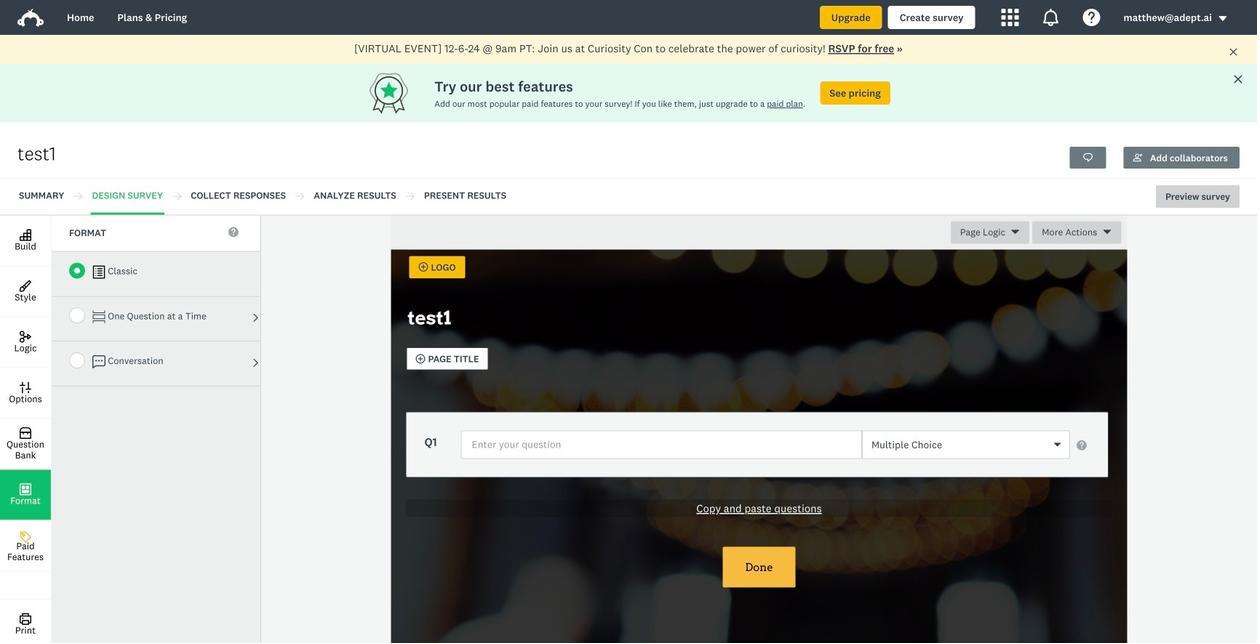 Task type: vqa. For each thing, say whether or not it's contained in the screenshot.
the leftmost "products icon"
yes



Task type: describe. For each thing, give the bounding box(es) containing it.
rewards image
[[367, 69, 435, 117]]

1 products icon image from the left
[[1002, 9, 1019, 26]]

2 products icon image from the left
[[1042, 9, 1060, 26]]

x image
[[1229, 47, 1238, 57]]

surveymonkey logo image
[[17, 9, 44, 27]]



Task type: locate. For each thing, give the bounding box(es) containing it.
1 horizontal spatial products icon image
[[1042, 9, 1060, 26]]

products icon image
[[1002, 9, 1019, 26], [1042, 9, 1060, 26]]

0 horizontal spatial products icon image
[[1002, 9, 1019, 26]]

help icon image
[[1083, 9, 1101, 26]]

dropdown arrow image
[[1218, 13, 1228, 24]]



